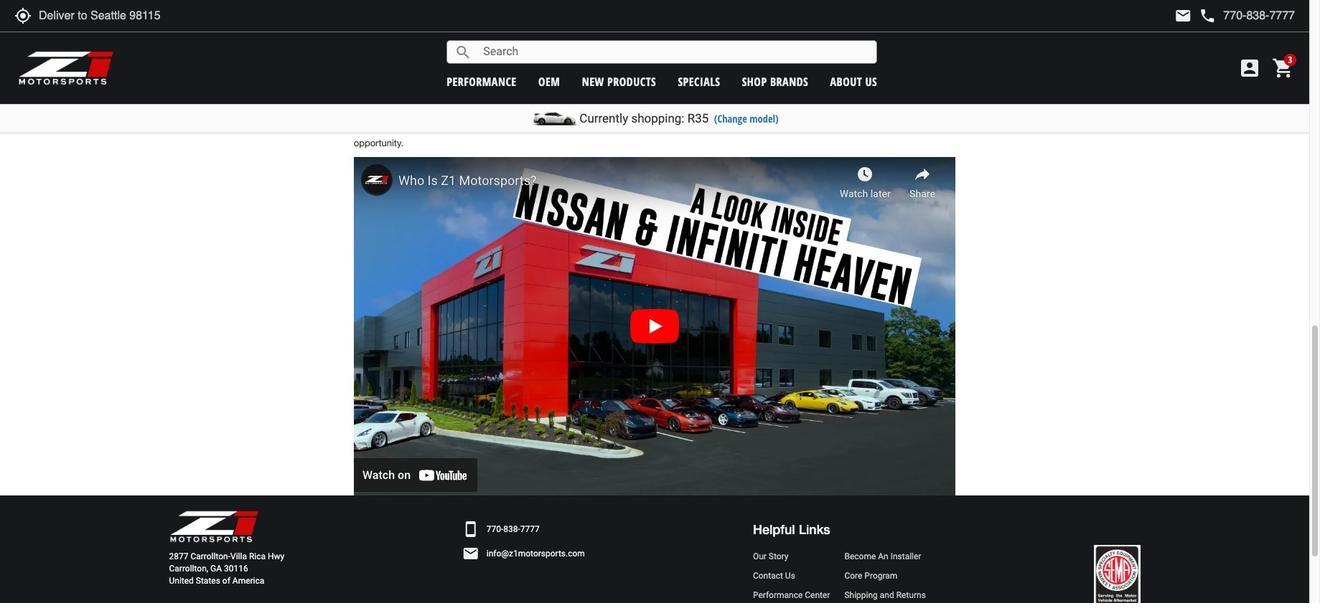 Task type: describe. For each thing, give the bounding box(es) containing it.
and up customers on the right
[[862, 108, 878, 119]]

z1 motorsports logo image
[[18, 50, 115, 86]]

contact
[[753, 571, 783, 581]]

contact us link
[[753, 571, 830, 583]]

installer
[[891, 552, 922, 562]]

world
[[906, 49, 929, 59]]

answer. we
[[824, 49, 872, 59]]

more
[[421, 85, 442, 96]]

1 vertical spatial we
[[626, 123, 639, 134]]

and down z32
[[527, 67, 543, 78]]

specials link
[[678, 74, 720, 89]]

0 horizontal spatial we
[[354, 108, 367, 119]]

to inside z1 will always offer the largest selection of z32 parts and services available. now the new z is calling and z1 will answer. we are the world leader in 370z, 350z and g35 used, new, and performance inventories. z1 is building some of the most powerful vq based powerplants on the road with much more to come!
[[445, 85, 453, 96]]

30116
[[224, 564, 248, 574]]

calling
[[747, 49, 774, 59]]

is
[[665, 67, 672, 78]]

performance link
[[447, 74, 517, 89]]

0 horizontal spatial new
[[582, 74, 604, 89]]

and left services at the left top of the page
[[575, 49, 591, 59]]

about us link
[[830, 74, 878, 89]]

838-
[[504, 525, 520, 535]]

info@z1motorsports.com
[[487, 549, 585, 559]]

remains
[[880, 108, 913, 119]]

with
[[375, 85, 393, 96]]

g35
[[459, 67, 477, 78]]

some
[[710, 67, 733, 78]]

2877 carrollton-villa rica hwy carrollton, ga 30116 united states of america
[[169, 552, 285, 587]]

mail
[[1175, 7, 1192, 24]]

contact us
[[753, 571, 795, 581]]

hwy
[[268, 552, 285, 562]]

us
[[928, 123, 938, 134]]

770-
[[487, 525, 504, 535]]

pride
[[686, 123, 707, 134]]

and left the g35
[[441, 67, 457, 78]]

the up building
[[694, 49, 707, 59]]

performance inside z1 will always offer the largest selection of z32 parts and services available. now the new z is calling and z1 will answer. we are the world leader in 370z, 350z and g35 used, new, and performance inventories. z1 is building some of the most powerful vq based powerplants on the road with much more to come!
[[545, 67, 599, 78]]

they
[[549, 123, 567, 134]]

come!
[[456, 85, 482, 96]]

are
[[874, 49, 887, 59]]

of left z32
[[522, 49, 530, 59]]

about us
[[830, 74, 878, 89]]

villa
[[230, 552, 247, 562]]

performance center
[[753, 591, 830, 601]]

appreciate
[[777, 123, 822, 134]]

core program
[[845, 571, 898, 581]]

account_box
[[1239, 57, 1262, 80]]

giving
[[901, 123, 925, 134]]

of right some at the right top of the page
[[736, 67, 744, 78]]

group
[[354, 123, 378, 134]]

info@z1motorsports.com link
[[487, 548, 585, 561]]

phone link
[[1199, 7, 1295, 24]]

this
[[940, 123, 955, 134]]

do
[[513, 123, 524, 134]]

shipping and returns link
[[845, 590, 926, 602]]

and right work
[[759, 123, 775, 134]]

in inside z1 will always offer the largest selection of z32 parts and services available. now the new z is calling and z1 will answer. we are the world leader in 370z, 350z and g35 used, new, and performance inventories. z1 is building some of the most powerful vq based powerplants on the road with much more to come!
[[382, 67, 389, 78]]

0 horizontal spatial z1
[[354, 49, 365, 59]]

oem
[[539, 74, 560, 89]]

the right on
[[935, 67, 948, 78]]

become an installer link
[[845, 551, 926, 563]]

customers
[[840, 123, 884, 134]]

service,
[[551, 108, 584, 119]]

core program link
[[845, 571, 926, 583]]

become an installer
[[845, 552, 922, 562]]

expert
[[403, 108, 430, 119]]

350z
[[417, 67, 439, 78]]

great
[[662, 123, 684, 134]]

provide
[[370, 108, 401, 119]]

z
[[392, 123, 397, 134]]

770-838-7777 link
[[487, 524, 540, 536]]

1 will from the left
[[367, 49, 381, 59]]

states
[[196, 576, 220, 587]]

shopping_cart link
[[1269, 57, 1295, 80]]

helpful
[[753, 522, 795, 538]]

parts inside we provide expert advice, affordable parts and service, and intelligent performance upgrades and installation.  z1 started and remains as a group of z enthusiasts that wanted to do what they loved doing.  we take great pride in our work and appreciate our customers for giving us this opportunity.
[[509, 108, 531, 119]]

brands
[[770, 74, 809, 89]]

new products
[[582, 74, 656, 89]]

shipping
[[845, 591, 878, 601]]

work
[[736, 123, 757, 134]]

and up what
[[533, 108, 549, 119]]

z32
[[533, 49, 549, 59]]

my_location
[[14, 7, 32, 24]]

what
[[526, 123, 547, 134]]

mail link
[[1175, 7, 1192, 24]]

as
[[916, 108, 926, 119]]

the right "offer"
[[436, 49, 449, 59]]



Task type: vqa. For each thing, say whether or not it's contained in the screenshot.
rightmost "Will"
yes



Task type: locate. For each thing, give the bounding box(es) containing it.
in
[[382, 67, 389, 78], [710, 123, 717, 134]]

of down 30116 on the left bottom of the page
[[222, 576, 230, 587]]

services
[[594, 49, 628, 59]]

parts up do
[[509, 108, 531, 119]]

z1 company logo image
[[169, 511, 259, 544]]

mail phone
[[1175, 7, 1217, 24]]

carrollton-
[[191, 552, 231, 562]]

in left 370z,
[[382, 67, 389, 78]]

z1 inside we provide expert advice, affordable parts and service, and intelligent performance upgrades and installation.  z1 started and remains as a group of z enthusiasts that wanted to do what they loved doing.  we take great pride in our work and appreciate our customers for giving us this opportunity.
[[815, 108, 826, 119]]

1 vertical spatial to
[[502, 123, 510, 134]]

new,
[[505, 67, 524, 78]]

to
[[445, 85, 453, 96], [502, 123, 510, 134]]

the right are
[[890, 49, 903, 59]]

1 horizontal spatial parts
[[551, 49, 573, 59]]

affordable
[[465, 108, 507, 119]]

powerplants
[[868, 67, 920, 78]]

z1 will always offer the largest selection of z32 parts and services available. now the new z is calling and z1 will answer. we are the world leader in 370z, 350z and g35 used, new, and performance inventories. z1 is building some of the most powerful vq based powerplants on the road with much more to come!
[[354, 49, 948, 96]]

always
[[383, 49, 412, 59]]

2 will from the left
[[808, 49, 822, 59]]

in right pride
[[710, 123, 717, 134]]

phone
[[1199, 7, 1217, 24]]

much
[[395, 85, 419, 96]]

new products link
[[582, 74, 656, 89]]

1 horizontal spatial us
[[866, 74, 878, 89]]

parts right z32
[[551, 49, 573, 59]]

0 vertical spatial us
[[866, 74, 878, 89]]

of inside we provide expert advice, affordable parts and service, and intelligent performance upgrades and installation.  z1 started and remains as a group of z enthusiasts that wanted to do what they loved doing.  we take great pride in our work and appreciate our customers for giving us this opportunity.
[[381, 123, 389, 134]]

1 horizontal spatial new
[[710, 49, 727, 59]]

0 vertical spatial parts
[[551, 49, 573, 59]]

us right based
[[866, 74, 878, 89]]

and up most
[[776, 49, 792, 59]]

in inside we provide expert advice, affordable parts and service, and intelligent performance upgrades and installation.  z1 started and remains as a group of z enthusiasts that wanted to do what they loved doing.  we take great pride in our work and appreciate our customers for giving us this opportunity.
[[710, 123, 717, 134]]

currently
[[580, 111, 628, 126]]

1 horizontal spatial in
[[710, 123, 717, 134]]

we
[[354, 108, 367, 119], [626, 123, 639, 134]]

story
[[769, 552, 789, 562]]

will up leader
[[367, 49, 381, 59]]

currently shopping: r35 (change model)
[[580, 111, 779, 126]]

new inside z1 will always offer the largest selection of z32 parts and services available. now the new z is calling and z1 will answer. we are the world leader in 370z, 350z and g35 used, new, and performance inventories. z1 is building some of the most powerful vq based powerplants on the road with much more to come!
[[710, 49, 727, 59]]

building
[[674, 67, 707, 78]]

of inside 2877 carrollton-villa rica hwy carrollton, ga 30116 united states of america
[[222, 576, 230, 587]]

to left do
[[502, 123, 510, 134]]

ga
[[210, 564, 222, 574]]

inventories. z1
[[601, 67, 662, 78]]

the left most
[[746, 67, 759, 78]]

7777
[[520, 525, 540, 535]]

2 horizontal spatial z1
[[815, 108, 826, 119]]

0 vertical spatial new
[[710, 49, 727, 59]]

r35
[[688, 111, 709, 126]]

largest
[[452, 49, 479, 59]]

our down started
[[824, 123, 838, 134]]

rica
[[249, 552, 266, 562]]

of left z
[[381, 123, 389, 134]]

parts inside z1 will always offer the largest selection of z32 parts and services available. now the new z is calling and z1 will answer. we are the world leader in 370z, 350z and g35 used, new, and performance inventories. z1 is building some of the most powerful vq based powerplants on the road with much more to come!
[[551, 49, 573, 59]]

selection
[[482, 49, 519, 59]]

will
[[367, 49, 381, 59], [808, 49, 822, 59]]

and
[[575, 49, 591, 59], [776, 49, 792, 59], [441, 67, 457, 78], [527, 67, 543, 78], [533, 108, 549, 119], [586, 108, 602, 119], [745, 108, 761, 119], [862, 108, 878, 119], [759, 123, 775, 134], [880, 591, 894, 601]]

0 vertical spatial in
[[382, 67, 389, 78]]

and up work
[[745, 108, 761, 119]]

account_box link
[[1235, 57, 1265, 80]]

for
[[887, 123, 898, 134]]

available. now
[[630, 49, 691, 59]]

road
[[354, 85, 373, 96]]

become
[[845, 552, 876, 562]]

370z,
[[392, 67, 415, 78]]

sema member logo image
[[1094, 545, 1141, 604]]

performance down z32
[[545, 67, 599, 78]]

carrollton,
[[169, 564, 208, 574]]

we up group on the left top of the page
[[354, 108, 367, 119]]

will up powerful
[[808, 49, 822, 59]]

oem link
[[539, 74, 560, 89]]

we down intelligent
[[626, 123, 639, 134]]

us for contact us
[[785, 571, 795, 581]]

1 horizontal spatial performance
[[545, 67, 599, 78]]

new down services at the left top of the page
[[582, 74, 604, 89]]

to right the "more"
[[445, 85, 453, 96]]

0 horizontal spatial in
[[382, 67, 389, 78]]

us down our story link
[[785, 571, 795, 581]]

1 horizontal spatial to
[[502, 123, 510, 134]]

2 our from the left
[[824, 123, 838, 134]]

Search search field
[[472, 41, 877, 63]]

products
[[608, 74, 656, 89]]

1 horizontal spatial our
[[824, 123, 838, 134]]

on
[[922, 67, 933, 78]]

z is
[[729, 49, 744, 59]]

advice,
[[432, 108, 462, 119]]

1 horizontal spatial z1
[[795, 49, 806, 59]]

and up loved
[[586, 108, 602, 119]]

a
[[928, 108, 933, 119]]

shopping_cart
[[1272, 57, 1295, 80]]

that
[[450, 123, 466, 134]]

center
[[805, 591, 830, 601]]

smartphone 770-838-7777
[[462, 521, 540, 539]]

0 horizontal spatial parts
[[509, 108, 531, 119]]

performance up great
[[647, 108, 700, 119]]

core
[[845, 571, 863, 581]]

specials
[[678, 74, 720, 89]]

performance
[[753, 591, 803, 601]]

upgrades
[[703, 108, 742, 119]]

1 vertical spatial in
[[710, 123, 717, 134]]

0 horizontal spatial will
[[367, 49, 381, 59]]

performance inside we provide expert advice, affordable parts and service, and intelligent performance upgrades and installation.  z1 started and remains as a group of z enthusiasts that wanted to do what they loved doing.  we take great pride in our work and appreciate our customers for giving us this opportunity.
[[647, 108, 700, 119]]

loved
[[570, 123, 592, 134]]

new left the z is
[[710, 49, 727, 59]]

1 vertical spatial us
[[785, 571, 795, 581]]

our down upgrades
[[720, 123, 734, 134]]

most
[[762, 67, 783, 78]]

performance down "largest"
[[447, 74, 517, 89]]

we provide expert advice, affordable parts and service, and intelligent performance upgrades and installation.  z1 started and remains as a group of z enthusiasts that wanted to do what they loved doing.  we take great pride in our work and appreciate our customers for giving us this opportunity.
[[354, 108, 955, 149]]

search
[[455, 43, 472, 61]]

z1 up powerful
[[795, 49, 806, 59]]

returns
[[897, 591, 926, 601]]

0 horizontal spatial to
[[445, 85, 453, 96]]

email
[[462, 546, 479, 563]]

smartphone
[[462, 521, 479, 539]]

shopping:
[[631, 111, 685, 126]]

us for about us
[[866, 74, 878, 89]]

to inside we provide expert advice, affordable parts and service, and intelligent performance upgrades and installation.  z1 started and remains as a group of z enthusiasts that wanted to do what they loved doing.  we take great pride in our work and appreciate our customers for giving us this opportunity.
[[502, 123, 510, 134]]

0 vertical spatial to
[[445, 85, 453, 96]]

0 horizontal spatial our
[[720, 123, 734, 134]]

used,
[[480, 67, 503, 78]]

about
[[830, 74, 862, 89]]

z1
[[354, 49, 365, 59], [795, 49, 806, 59], [815, 108, 826, 119]]

parts
[[551, 49, 573, 59], [509, 108, 531, 119]]

2 horizontal spatial performance
[[647, 108, 700, 119]]

1 horizontal spatial we
[[626, 123, 639, 134]]

based
[[840, 67, 865, 78]]

intelligent
[[605, 108, 644, 119]]

and down core program link
[[880, 591, 894, 601]]

us inside contact us link
[[785, 571, 795, 581]]

1 vertical spatial parts
[[509, 108, 531, 119]]

1 our from the left
[[720, 123, 734, 134]]

model)
[[750, 112, 779, 126]]

our story link
[[753, 551, 830, 563]]

take
[[642, 123, 660, 134]]

started
[[829, 108, 860, 119]]

0 horizontal spatial performance
[[447, 74, 517, 89]]

1 vertical spatial new
[[582, 74, 604, 89]]

z1 left started
[[815, 108, 826, 119]]

wanted
[[469, 123, 499, 134]]

an
[[878, 552, 889, 562]]

z1 up leader
[[354, 49, 365, 59]]

performance
[[545, 67, 599, 78], [447, 74, 517, 89], [647, 108, 700, 119]]

links
[[799, 522, 831, 538]]

our
[[753, 552, 767, 562]]

1 horizontal spatial will
[[808, 49, 822, 59]]

0 horizontal spatial us
[[785, 571, 795, 581]]

the
[[436, 49, 449, 59], [694, 49, 707, 59], [890, 49, 903, 59], [746, 67, 759, 78], [935, 67, 948, 78]]

0 vertical spatial we
[[354, 108, 367, 119]]



